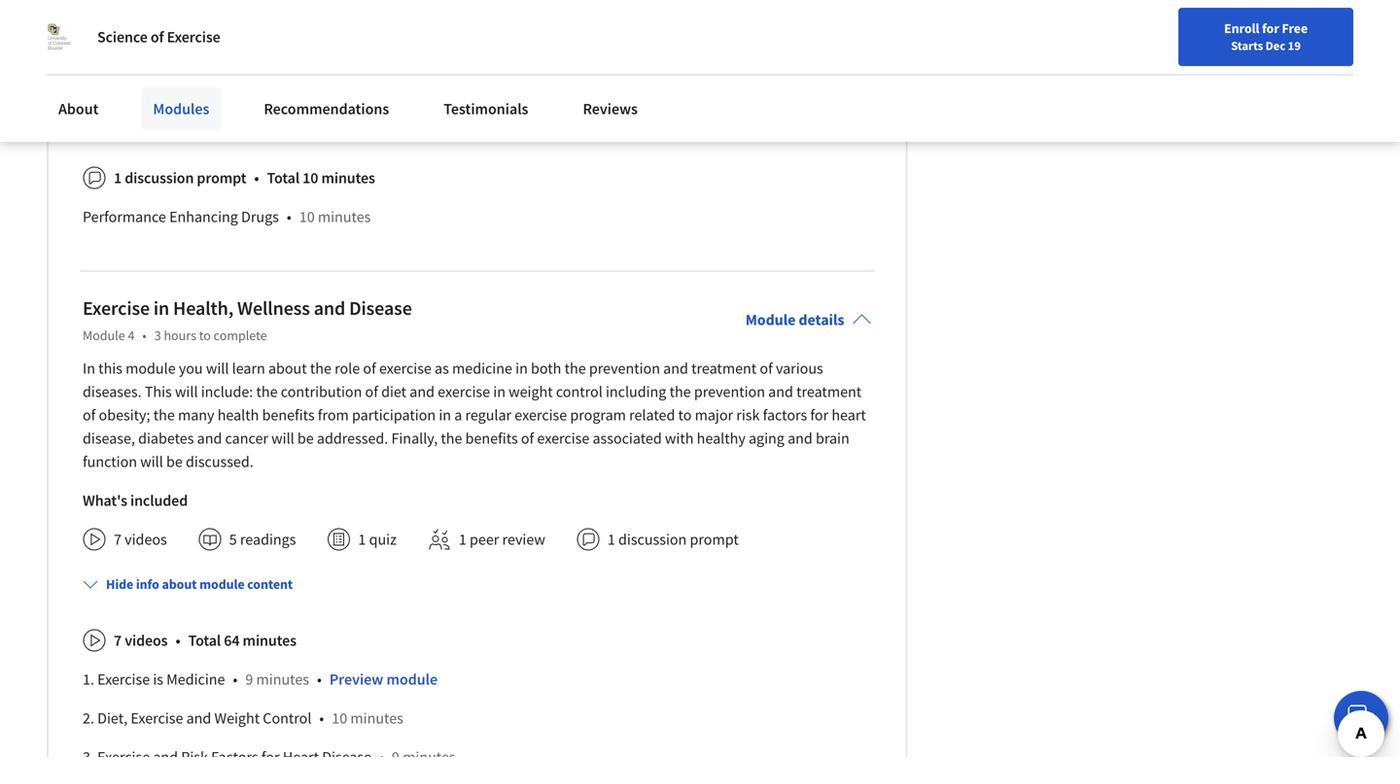 Task type: locate. For each thing, give the bounding box(es) containing it.
peer
[[470, 530, 499, 550]]

1 horizontal spatial 1 quiz
[[358, 530, 397, 550]]

7 videos inside info about module content element
[[114, 631, 168, 651]]

0 vertical spatial 3
[[121, 114, 129, 133]]

1 discussion prompt
[[114, 168, 246, 188], [608, 530, 739, 550]]

1 up week
[[114, 75, 122, 95]]

week 3 quiz • 30 minutes
[[83, 114, 253, 133]]

1 vertical spatial 10
[[299, 207, 315, 227]]

for up dec
[[1262, 19, 1280, 37]]

cancer
[[225, 429, 268, 449]]

2 vertical spatial 10
[[332, 709, 347, 729]]

of right role
[[363, 359, 376, 379]]

1 quiz inside hide info about module content region
[[114, 75, 153, 95]]

info
[[136, 576, 159, 593]]

for inside enroll for free starts dec 19
[[1262, 19, 1280, 37]]

0 vertical spatial total
[[173, 75, 206, 95]]

2 videos from the top
[[125, 631, 168, 651]]

0 vertical spatial 30
[[209, 75, 225, 95]]

week
[[83, 114, 118, 133]]

0 horizontal spatial quiz
[[125, 75, 153, 95]]

in up hours
[[154, 296, 169, 321]]

factors
[[763, 406, 807, 425]]

7 down what's
[[114, 530, 122, 550]]

1 vertical spatial 7
[[114, 631, 122, 651]]

of right science
[[151, 27, 164, 47]]

1 7 from the top
[[114, 530, 122, 550]]

about
[[268, 359, 307, 379], [162, 576, 197, 593]]

be left addressed.
[[298, 429, 314, 449]]

0 vertical spatial videos
[[125, 530, 167, 550]]

0 horizontal spatial to
[[199, 327, 211, 345]]

videos down what's included
[[125, 530, 167, 550]]

participation
[[352, 406, 436, 425]]

30 right quiz
[[182, 114, 197, 133]]

diabetes
[[138, 429, 194, 449]]

7 videos up is
[[114, 631, 168, 651]]

to inside exercise in health, wellness and disease module 4 • 3 hours to complete
[[199, 327, 211, 345]]

will
[[206, 359, 229, 379], [175, 382, 198, 402], [271, 429, 294, 449], [140, 452, 163, 472]]

starts
[[1231, 38, 1264, 53]]

1 horizontal spatial for
[[1262, 19, 1280, 37]]

1 vertical spatial videos
[[125, 631, 168, 651]]

1 vertical spatial treatment
[[797, 382, 862, 402]]

minutes
[[228, 75, 282, 95], [200, 114, 253, 133], [321, 168, 375, 188], [318, 207, 371, 227], [243, 631, 297, 651], [256, 670, 309, 690], [351, 709, 404, 729]]

in this module you will learn about the role of exercise as medicine in both the prevention and treatment of various diseases. this will include: the contribution of diet and exercise in weight control including the prevention and treatment of obesity; the many health benefits from participation in a regular exercise program related to major risk factors for heart disease, diabetes and cancer will be addressed. finally, the benefits of exercise associated with healthy aging and brain function will be discussed.
[[83, 359, 866, 472]]

testimonials
[[444, 99, 529, 119]]

1 vertical spatial to
[[678, 406, 692, 425]]

prevention
[[589, 359, 660, 379], [694, 382, 765, 402]]

2.
[[83, 709, 94, 729]]

about right info
[[162, 576, 197, 593]]

prompt inside hide info about module content region
[[197, 168, 246, 188]]

module left details
[[746, 310, 796, 330]]

0 horizontal spatial 1 discussion prompt
[[114, 168, 246, 188]]

1 vertical spatial discussion
[[619, 530, 687, 550]]

1
[[114, 75, 122, 95], [114, 168, 122, 188], [358, 530, 366, 550], [459, 530, 467, 550], [608, 530, 615, 550]]

0 horizontal spatial be
[[166, 452, 183, 472]]

0 horizontal spatial module
[[83, 327, 125, 345]]

1 vertical spatial about
[[162, 576, 197, 593]]

0 horizontal spatial 1 quiz
[[114, 75, 153, 95]]

3 inside exercise in health, wellness and disease module 4 • 3 hours to complete
[[154, 327, 161, 345]]

1 up performance
[[114, 168, 122, 188]]

about inside 'in this module you will learn about the role of exercise as medicine in both the prevention and treatment of various diseases. this will include: the contribution of diet and exercise in weight control including the prevention and treatment of obesity; the many health benefits from participation in a regular exercise program related to major risk factors for heart disease, diabetes and cancer will be addressed. finally, the benefits of exercise associated with healthy aging and brain function will be discussed.'
[[268, 359, 307, 379]]

about link
[[47, 88, 110, 130]]

hide info about module content button
[[75, 567, 301, 602]]

• right "drugs"
[[287, 207, 292, 227]]

1. exercise is medicine • 9 minutes • preview module
[[83, 670, 438, 690]]

weight
[[509, 382, 553, 402]]

reviews
[[583, 99, 638, 119]]

total left 64 on the left bottom of the page
[[188, 631, 221, 651]]

chat with us image
[[1346, 703, 1377, 734]]

0 horizontal spatial about
[[162, 576, 197, 593]]

exercise left is
[[97, 670, 150, 690]]

the down "learn"
[[256, 382, 278, 402]]

total for total 10 minutes
[[267, 168, 300, 188]]

7 down hide
[[114, 631, 122, 651]]

will down you
[[175, 382, 198, 402]]

1 horizontal spatial about
[[268, 359, 307, 379]]

total inside info about module content element
[[188, 631, 221, 651]]

quiz
[[125, 75, 153, 95], [369, 530, 397, 550]]

for inside 'in this module you will learn about the role of exercise as medicine in both the prevention and treatment of various diseases. this will include: the contribution of diet and exercise in weight control including the prevention and treatment of obesity; the many health benefits from participation in a regular exercise program related to major risk factors for heart disease, diabetes and cancer will be addressed. finally, the benefits of exercise associated with healthy aging and brain function will be discussed.'
[[811, 406, 829, 425]]

exercise down is
[[131, 709, 183, 729]]

0 horizontal spatial treatment
[[692, 359, 757, 379]]

0 vertical spatial module
[[126, 359, 176, 379]]

will up include:
[[206, 359, 229, 379]]

discussion
[[125, 168, 194, 188], [619, 530, 687, 550]]

module left 4
[[83, 327, 125, 345]]

of down weight
[[521, 429, 534, 449]]

exercise up 4
[[83, 296, 150, 321]]

1 horizontal spatial 1 discussion prompt
[[608, 530, 739, 550]]

benefits down "regular"
[[465, 429, 518, 449]]

info about module content element
[[75, 559, 872, 758]]

risk
[[737, 406, 760, 425]]

5 readings
[[229, 530, 296, 550]]

0 horizontal spatial 3
[[121, 114, 129, 133]]

free
[[1282, 19, 1308, 37]]

wellness
[[237, 296, 310, 321]]

10 down the • total 10 minutes
[[299, 207, 315, 227]]

and up discussed.
[[197, 429, 222, 449]]

content
[[247, 576, 293, 593]]

minutes down preview module link
[[351, 709, 404, 729]]

0 vertical spatial prompt
[[197, 168, 246, 188]]

and up the factors
[[768, 382, 793, 402]]

exercise
[[379, 359, 432, 379], [438, 382, 490, 402], [515, 406, 567, 425], [537, 429, 590, 449]]

1 horizontal spatial to
[[678, 406, 692, 425]]

about right "learn"
[[268, 359, 307, 379]]

2 7 videos from the top
[[114, 631, 168, 651]]

1 vertical spatial 7 videos
[[114, 631, 168, 651]]

for
[[1262, 19, 1280, 37], [811, 406, 829, 425]]

the up contribution
[[310, 359, 332, 379]]

0 vertical spatial 7
[[114, 530, 122, 550]]

1 horizontal spatial prevention
[[694, 382, 765, 402]]

module up the this
[[126, 359, 176, 379]]

and left weight
[[186, 709, 211, 729]]

hide info about module content
[[106, 576, 293, 593]]

1 vertical spatial prompt
[[690, 530, 739, 550]]

function
[[83, 452, 137, 472]]

regular
[[465, 406, 512, 425]]

3 left quiz
[[121, 114, 129, 133]]

menu item
[[1048, 19, 1173, 83]]

prompt
[[197, 168, 246, 188], [690, 530, 739, 550]]

exercise up • total 30 minutes
[[167, 27, 220, 47]]

0 vertical spatial benefits
[[262, 406, 315, 425]]

diet
[[381, 382, 407, 402]]

1 vertical spatial 30
[[182, 114, 197, 133]]

total up "drugs"
[[267, 168, 300, 188]]

performance enhancing drugs • 10 minutes
[[83, 207, 371, 227]]

2 vertical spatial total
[[188, 631, 221, 651]]

be down diabetes
[[166, 452, 183, 472]]

exercise down program
[[537, 429, 590, 449]]

module details
[[746, 310, 845, 330]]

64
[[224, 631, 240, 651]]

10 down preview
[[332, 709, 347, 729]]

1 vertical spatial benefits
[[465, 429, 518, 449]]

2 horizontal spatial module
[[387, 670, 438, 690]]

30
[[209, 75, 225, 95], [182, 114, 197, 133]]

associated
[[593, 429, 662, 449]]

in up "regular"
[[493, 382, 506, 402]]

exercise up the diet
[[379, 359, 432, 379]]

0 vertical spatial 1 quiz
[[114, 75, 153, 95]]

30 up modules
[[209, 75, 225, 95]]

exercise up a
[[438, 382, 490, 402]]

7 videos down what's included
[[114, 530, 167, 550]]

the
[[310, 359, 332, 379], [565, 359, 586, 379], [256, 382, 278, 402], [670, 382, 691, 402], [153, 406, 175, 425], [441, 429, 462, 449]]

0 vertical spatial 7 videos
[[114, 530, 167, 550]]

• right 4
[[142, 327, 147, 345]]

0 vertical spatial about
[[268, 359, 307, 379]]

in
[[154, 296, 169, 321], [516, 359, 528, 379], [493, 382, 506, 402], [439, 406, 451, 425]]

module down 5
[[200, 576, 245, 593]]

benefits down contribution
[[262, 406, 315, 425]]

treatment up major
[[692, 359, 757, 379]]

0 vertical spatial for
[[1262, 19, 1280, 37]]

hide info about module content region
[[83, 0, 872, 244]]

videos inside info about module content element
[[125, 631, 168, 651]]

prevention up including
[[589, 359, 660, 379]]

videos up is
[[125, 631, 168, 651]]

module right preview
[[387, 670, 438, 690]]

minutes down the recommendations
[[321, 168, 375, 188]]

10 down the recommendations
[[303, 168, 318, 188]]

review
[[502, 530, 545, 550]]

0 vertical spatial treatment
[[692, 359, 757, 379]]

drugs
[[241, 207, 279, 227]]

0 horizontal spatial discussion
[[125, 168, 194, 188]]

to inside 'in this module you will learn about the role of exercise as medicine in both the prevention and treatment of various diseases. this will include: the contribution of diet and exercise in weight control including the prevention and treatment of obesity; the many health benefits from participation in a regular exercise program related to major risk factors for heart disease, diabetes and cancer will be addressed. finally, the benefits of exercise associated with healthy aging and brain function will be discussed.'
[[678, 406, 692, 425]]

• right the control
[[319, 709, 324, 729]]

1 vertical spatial module
[[200, 576, 245, 593]]

diseases.
[[83, 382, 142, 402]]

total up modules
[[173, 75, 206, 95]]

and inside exercise in health, wellness and disease module 4 • 3 hours to complete
[[314, 296, 345, 321]]

and
[[314, 296, 345, 321], [663, 359, 688, 379], [410, 382, 435, 402], [768, 382, 793, 402], [197, 429, 222, 449], [788, 429, 813, 449], [186, 709, 211, 729]]

to up with
[[678, 406, 692, 425]]

• right quiz
[[169, 114, 174, 133]]

0 horizontal spatial for
[[811, 406, 829, 425]]

2 7 from the top
[[114, 631, 122, 651]]

1 horizontal spatial be
[[298, 429, 314, 449]]

videos
[[125, 530, 167, 550], [125, 631, 168, 651]]

1 vertical spatial 3
[[154, 327, 161, 345]]

9
[[245, 670, 253, 690]]

7
[[114, 530, 122, 550], [114, 631, 122, 651]]

be
[[298, 429, 314, 449], [166, 452, 183, 472]]

for up brain
[[811, 406, 829, 425]]

4
[[128, 327, 135, 345]]

of
[[151, 27, 164, 47], [363, 359, 376, 379], [760, 359, 773, 379], [365, 382, 378, 402], [83, 406, 96, 425], [521, 429, 534, 449]]

and down the factors
[[788, 429, 813, 449]]

1 vertical spatial 1 discussion prompt
[[608, 530, 739, 550]]

1 vertical spatial total
[[267, 168, 300, 188]]

1 vertical spatial prevention
[[694, 382, 765, 402]]

1 7 videos from the top
[[114, 530, 167, 550]]

and left "disease"
[[314, 296, 345, 321]]

1 vertical spatial 1 quiz
[[358, 530, 397, 550]]

0 horizontal spatial module
[[126, 359, 176, 379]]

1 right readings
[[358, 530, 366, 550]]

• left preview
[[317, 670, 322, 690]]

3
[[121, 114, 129, 133], [154, 327, 161, 345]]

3 left hours
[[154, 327, 161, 345]]

enroll for free starts dec 19
[[1224, 19, 1308, 53]]

1 vertical spatial quiz
[[369, 530, 397, 550]]

0 horizontal spatial prompt
[[197, 168, 246, 188]]

1 horizontal spatial module
[[746, 310, 796, 330]]

1 horizontal spatial 30
[[209, 75, 225, 95]]

prevention up major
[[694, 382, 765, 402]]

science
[[97, 27, 148, 47]]

0 vertical spatial to
[[199, 327, 211, 345]]

to
[[199, 327, 211, 345], [678, 406, 692, 425]]

health,
[[173, 296, 234, 321]]

0 horizontal spatial 30
[[182, 114, 197, 133]]

1 videos from the top
[[125, 530, 167, 550]]

2 vertical spatial module
[[387, 670, 438, 690]]

weight
[[214, 709, 260, 729]]

1 horizontal spatial module
[[200, 576, 245, 593]]

diet,
[[97, 709, 128, 729]]

1 horizontal spatial 3
[[154, 327, 161, 345]]

0 horizontal spatial prevention
[[589, 359, 660, 379]]

what's
[[83, 491, 127, 511]]

and up including
[[663, 359, 688, 379]]

total
[[173, 75, 206, 95], [267, 168, 300, 188], [188, 631, 221, 651]]

1 vertical spatial for
[[811, 406, 829, 425]]

performance
[[83, 207, 166, 227]]

total for total 64 minutes
[[188, 631, 221, 651]]

treatment up heart
[[797, 382, 862, 402]]

• total 30 minutes
[[160, 75, 282, 95]]

readings
[[240, 530, 296, 550]]

0 vertical spatial discussion
[[125, 168, 194, 188]]

0 vertical spatial quiz
[[125, 75, 153, 95]]

0 vertical spatial 1 discussion prompt
[[114, 168, 246, 188]]

hours
[[164, 327, 196, 345]]

to right hours
[[199, 327, 211, 345]]



Task type: vqa. For each thing, say whether or not it's contained in the screenshot.
less
no



Task type: describe. For each thing, give the bounding box(es) containing it.
preview
[[330, 670, 383, 690]]

exercise in health, wellness and disease module 4 • 3 hours to complete
[[83, 296, 412, 345]]

in left a
[[439, 406, 451, 425]]

the up diabetes
[[153, 406, 175, 425]]

from
[[318, 406, 349, 425]]

addressed.
[[317, 429, 388, 449]]

enhancing
[[169, 207, 238, 227]]

1 horizontal spatial quiz
[[369, 530, 397, 550]]

will down diabetes
[[140, 452, 163, 472]]

discussion inside hide info about module content region
[[125, 168, 194, 188]]

recommendations link
[[252, 88, 401, 130]]

major
[[695, 406, 733, 425]]

• up "drugs"
[[254, 168, 259, 188]]

calculator
[[318, 21, 384, 40]]

will right 'cancer'
[[271, 429, 294, 449]]

exercise inside exercise in health, wellness and disease module 4 • 3 hours to complete
[[83, 296, 150, 321]]

0 horizontal spatial benefits
[[262, 406, 315, 425]]

minutes down • total 30 minutes
[[200, 114, 253, 133]]

hide
[[106, 576, 133, 593]]

discussed.
[[186, 452, 254, 472]]

reviews link
[[571, 88, 650, 130]]

coursera image
[[23, 16, 147, 47]]

in
[[83, 359, 95, 379]]

5
[[229, 530, 237, 550]]

1 left the peer
[[459, 530, 467, 550]]

application assignment: nutritional calculator
[[83, 21, 384, 40]]

program
[[570, 406, 626, 425]]

• up medicine
[[176, 631, 180, 651]]

module inside exercise in health, wellness and disease module 4 • 3 hours to complete
[[83, 327, 125, 345]]

contribution
[[281, 382, 362, 402]]

testimonials link
[[432, 88, 540, 130]]

role
[[335, 359, 360, 379]]

assignment:
[[160, 21, 240, 40]]

minutes down the • total 10 minutes
[[318, 207, 371, 227]]

include:
[[201, 382, 253, 402]]

with
[[665, 429, 694, 449]]

• left 9
[[233, 670, 238, 690]]

3 inside hide info about module content region
[[121, 114, 129, 133]]

1 discussion prompt inside hide info about module content region
[[114, 168, 246, 188]]

• inside exercise in health, wellness and disease module 4 • 3 hours to complete
[[142, 327, 147, 345]]

details
[[799, 310, 845, 330]]

this
[[98, 359, 122, 379]]

healthy
[[697, 429, 746, 449]]

is
[[153, 670, 163, 690]]

module inside "dropdown button"
[[200, 576, 245, 593]]

aging
[[749, 429, 785, 449]]

disease
[[349, 296, 412, 321]]

university of colorado boulder image
[[47, 23, 74, 51]]

science of exercise
[[97, 27, 220, 47]]

a
[[454, 406, 462, 425]]

quiz inside hide info about module content region
[[125, 75, 153, 95]]

in inside exercise in health, wellness and disease module 4 • 3 hours to complete
[[154, 296, 169, 321]]

about inside hide info about module content "dropdown button"
[[162, 576, 197, 593]]

enroll
[[1224, 19, 1260, 37]]

included
[[130, 491, 188, 511]]

and inside info about module content element
[[186, 709, 211, 729]]

0 vertical spatial 10
[[303, 168, 318, 188]]

• total 10 minutes
[[254, 168, 375, 188]]

the up related
[[670, 382, 691, 402]]

0 vertical spatial be
[[298, 429, 314, 449]]

as
[[435, 359, 449, 379]]

medicine
[[166, 670, 225, 690]]

heart
[[832, 406, 866, 425]]

minutes right 9
[[256, 670, 309, 690]]

and right the diet
[[410, 382, 435, 402]]

of left the diet
[[365, 382, 378, 402]]

1 horizontal spatial benefits
[[465, 429, 518, 449]]

modules link
[[141, 88, 221, 130]]

19
[[1288, 38, 1301, 53]]

control
[[556, 382, 603, 402]]

1 vertical spatial be
[[166, 452, 183, 472]]

7 inside info about module content element
[[114, 631, 122, 651]]

modules
[[153, 99, 209, 119]]

what's included
[[83, 491, 188, 511]]

finally,
[[391, 429, 438, 449]]

obesity;
[[99, 406, 150, 425]]

preview module link
[[330, 670, 438, 690]]

many
[[178, 406, 214, 425]]

1 horizontal spatial prompt
[[690, 530, 739, 550]]

including
[[606, 382, 667, 402]]

disease,
[[83, 429, 135, 449]]

recommendations
[[264, 99, 389, 119]]

in left both
[[516, 359, 528, 379]]

about
[[58, 99, 99, 119]]

quiz
[[132, 114, 161, 133]]

1.
[[83, 670, 94, 690]]

related
[[629, 406, 675, 425]]

of up disease,
[[83, 406, 96, 425]]

minutes right 64 on the left bottom of the page
[[243, 631, 297, 651]]

health
[[218, 406, 259, 425]]

1 horizontal spatial treatment
[[797, 382, 862, 402]]

the up control
[[565, 359, 586, 379]]

nutritional
[[244, 21, 314, 40]]

you
[[179, 359, 203, 379]]

exercise down weight
[[515, 406, 567, 425]]

total for total 30 minutes
[[173, 75, 206, 95]]

various
[[776, 359, 824, 379]]

module inside 'in this module you will learn about the role of exercise as medicine in both the prevention and treatment of various diseases. this will include: the contribution of diet and exercise in weight control including the prevention and treatment of obesity; the many health benefits from participation in a regular exercise program related to major risk factors for heart disease, diabetes and cancer will be addressed. finally, the benefits of exercise associated with healthy aging and brain function will be discussed.'
[[126, 359, 176, 379]]

control
[[263, 709, 312, 729]]

of left the various
[[760, 359, 773, 379]]

both
[[531, 359, 562, 379]]

the down a
[[441, 429, 462, 449]]

• up modules
[[160, 75, 165, 95]]

brain
[[816, 429, 850, 449]]

10 inside info about module content element
[[332, 709, 347, 729]]

complete
[[214, 327, 267, 345]]

0 vertical spatial prevention
[[589, 359, 660, 379]]

minutes down "application assignment: nutritional calculator"
[[228, 75, 282, 95]]

• total 64 minutes
[[176, 631, 297, 651]]

1 horizontal spatial discussion
[[619, 530, 687, 550]]

1 right review at the bottom of the page
[[608, 530, 615, 550]]

medicine
[[452, 359, 512, 379]]



